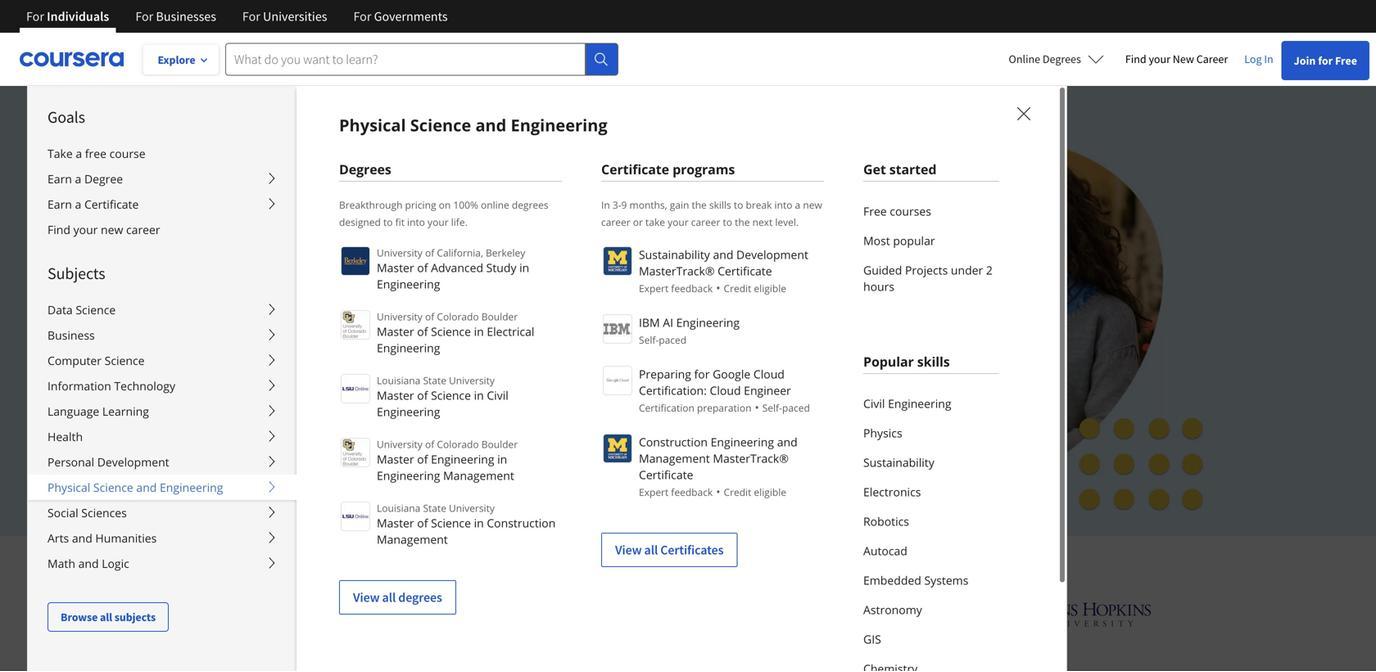 Task type: describe. For each thing, give the bounding box(es) containing it.
google
[[713, 367, 750, 382]]

in inside louisiana state university master of science in construction management
[[474, 516, 484, 531]]

earn a degree button
[[28, 166, 297, 192]]

degrees inside dropdown button
[[1043, 52, 1081, 66]]

science down what do you want to learn? text field
[[410, 114, 471, 136]]

robotics link
[[863, 507, 999, 537]]

browse all subjects button
[[48, 603, 169, 632]]

and up the online
[[475, 114, 506, 136]]

free courses link
[[863, 197, 999, 226]]

explore
[[158, 52, 195, 67]]

14-
[[316, 443, 333, 459]]

for for governments
[[353, 8, 371, 25]]

and inside "popup button"
[[72, 531, 92, 546]]

management inside construction engineering and management mastertrack® certificate expert feedback • credit eligible
[[639, 451, 710, 466]]

duke university image
[[405, 600, 481, 626]]

governments
[[374, 8, 448, 25]]

science up business
[[76, 302, 116, 318]]

computer science button
[[28, 348, 297, 374]]

engineering inside dropdown button
[[160, 480, 223, 496]]

online
[[1009, 52, 1040, 66]]

universities
[[589, 549, 694, 576]]

ai
[[663, 315, 673, 331]]

master inside louisiana state university master of science in construction management
[[377, 516, 414, 531]]

subjects
[[48, 263, 105, 284]]

construction engineering and management mastertrack® certificate expert feedback • credit eligible
[[639, 435, 798, 500]]

popular skills list
[[863, 389, 999, 672]]

coursera plus image
[[213, 154, 462, 178]]

partnername logo image for construction
[[603, 434, 632, 464]]

computer
[[48, 353, 102, 369]]

pricing
[[405, 198, 436, 212]]

2 horizontal spatial career
[[691, 215, 720, 229]]

self- inside ibm ai engineering self-paced
[[639, 333, 659, 347]]

cancel
[[282, 367, 319, 383]]

expert inside construction engineering and management mastertrack® certificate expert feedback • credit eligible
[[639, 486, 669, 499]]

subjects
[[114, 610, 156, 625]]

physical science and engineering inside menu item
[[339, 114, 608, 136]]

ready
[[359, 259, 406, 283]]

to inside unlimited access to 7,000+ world-class courses, hands-on projects, and job-ready certificate programs—all included in your subscription
[[359, 230, 376, 254]]

systems
[[924, 573, 968, 589]]

for for preparing
[[694, 367, 710, 382]]

your inside in 3-9 months, gain the skills to break into a new career or take your career to the next level.
[[668, 215, 689, 229]]

all for subjects
[[100, 610, 112, 625]]

preparing
[[639, 367, 691, 382]]

to inside breakthrough pricing on 100% online degrees designed to fit into your life.
[[383, 215, 393, 229]]

find for find your new career
[[48, 222, 70, 238]]

into for certificate programs
[[774, 198, 792, 212]]

physical science and engineering button
[[28, 475, 297, 500]]

a for certificate
[[75, 197, 81, 212]]

under
[[951, 263, 983, 278]]

engineering inside louisiana state university master of science in civil engineering
[[377, 404, 440, 420]]

civil engineering link
[[863, 389, 999, 419]]

view all certificates
[[615, 542, 724, 559]]

coursera image
[[20, 46, 124, 72]]

johns hopkins university image
[[996, 600, 1152, 630]]

all for degrees
[[382, 590, 396, 606]]

of inside louisiana state university master of science in civil engineering
[[417, 388, 428, 403]]

sustainability for sustainability and development mastertrack® certificate expert feedback • credit eligible
[[639, 247, 710, 263]]

engineering inside university of colorado boulder master of science in electrical engineering
[[377, 340, 440, 356]]

your inside unlimited access to 7,000+ world-class courses, hands-on projects, and job-ready certificate programs—all included in your subscription
[[213, 288, 251, 312]]

1 horizontal spatial the
[[735, 215, 750, 229]]

1 horizontal spatial career
[[601, 215, 630, 229]]

projects
[[905, 263, 948, 278]]

for businesses
[[135, 8, 216, 25]]

What do you want to learn? text field
[[225, 43, 586, 76]]

find your new career
[[48, 222, 160, 238]]

• inside preparing for google cloud certification: cloud engineer certification preparation • self-paced
[[755, 400, 759, 415]]

physics link
[[863, 419, 999, 448]]

certificate programs list
[[601, 245, 824, 568]]

eligible inside sustainability and development mastertrack® certificate expert feedback • credit eligible
[[754, 282, 786, 295]]

credit inside construction engineering and management mastertrack® certificate expert feedback • credit eligible
[[724, 486, 751, 499]]

1 vertical spatial skills
[[917, 353, 950, 371]]

break
[[746, 198, 772, 212]]

on inside unlimited access to 7,000+ world-class courses, hands-on projects, and job-ready certificate programs—all included in your subscription
[[672, 230, 694, 254]]

engineering inside construction engineering and management mastertrack® certificate expert feedback • credit eligible
[[711, 435, 774, 450]]

partnername logo image for sustainability
[[603, 247, 632, 276]]

personal development button
[[28, 450, 297, 475]]

back
[[400, 443, 427, 459]]

coursera
[[889, 549, 973, 576]]

popular
[[863, 353, 914, 371]]

2
[[986, 263, 993, 278]]

online degrees button
[[996, 41, 1117, 77]]

master inside louisiana state university master of science in civil engineering
[[377, 388, 414, 403]]

3-
[[613, 198, 621, 212]]

new inside find your new career link
[[101, 222, 123, 238]]

unlimited access to 7,000+ world-class courses, hands-on projects, and job-ready certificate programs—all included in your subscription
[[213, 230, 714, 312]]

berkeley
[[486, 246, 525, 260]]

degree
[[84, 171, 123, 187]]

electronics
[[863, 484, 921, 500]]

close image
[[1013, 103, 1035, 125]]

in inside university of california, berkeley master of advanced study in engineering
[[519, 260, 529, 276]]

boulder for science
[[481, 310, 518, 324]]

engineer
[[744, 383, 791, 398]]

new inside in 3-9 months, gain the skills to break into a new career or take your career to the next level.
[[803, 198, 822, 212]]

self- inside preparing for google cloud certification: cloud engineer certification preparation • self-paced
[[762, 401, 782, 415]]

100%
[[453, 198, 478, 212]]

boulder for engineering
[[481, 438, 518, 451]]

civil inside louisiana state university master of science in civil engineering
[[487, 388, 509, 403]]

mastertrack® inside construction engineering and management mastertrack® certificate expert feedback • credit eligible
[[713, 451, 789, 466]]

language
[[48, 404, 99, 419]]

of inside louisiana state university master of science in construction management
[[417, 516, 428, 531]]

engineering inside ibm ai engineering self-paced
[[676, 315, 740, 331]]

in 3-9 months, gain the skills to break into a new career or take your career to the next level.
[[601, 198, 822, 229]]

earn a degree
[[48, 171, 123, 187]]

earn for earn a certificate
[[48, 197, 72, 212]]

subscription
[[256, 288, 360, 312]]

in inside university of colorado boulder master of science in electrical engineering
[[474, 324, 484, 340]]

find your new career
[[1125, 52, 1228, 66]]

from
[[418, 549, 462, 576]]

take a free course
[[48, 146, 145, 161]]

expert inside sustainability and development mastertrack® certificate expert feedback • credit eligible
[[639, 282, 669, 295]]

earn a certificate
[[48, 197, 139, 212]]

guarantee
[[430, 443, 489, 459]]

a for degree
[[75, 171, 81, 187]]

preparation
[[697, 401, 751, 415]]

• inside construction engineering and management mastertrack® certificate expert feedback • credit eligible
[[716, 484, 720, 500]]

embedded
[[863, 573, 921, 589]]

0 vertical spatial with
[[288, 443, 313, 459]]

eligible inside construction engineering and management mastertrack® certificate expert feedback • credit eligible
[[754, 486, 786, 499]]

arts
[[48, 531, 69, 546]]

log in link
[[1236, 49, 1282, 69]]

feedback inside sustainability and development mastertrack® certificate expert feedback • credit eligible
[[671, 282, 713, 295]]

data
[[48, 302, 73, 318]]

partnername logo image for preparing
[[603, 366, 632, 396]]

master for master of science in electrical engineering
[[377, 324, 414, 340]]

view for view all certificates
[[615, 542, 642, 559]]

all for certificates
[[644, 542, 658, 559]]

9
[[621, 198, 627, 212]]

language learning button
[[28, 399, 297, 424]]

to left next on the top right
[[723, 215, 732, 229]]

free inside start 7-day free trial "button"
[[305, 405, 330, 421]]

astronomy link
[[863, 595, 999, 625]]

engineering inside popular skills list
[[888, 396, 951, 412]]

0 vertical spatial cloud
[[753, 367, 785, 382]]

programs—all
[[498, 259, 617, 283]]

embedded systems
[[863, 573, 968, 589]]

autocad
[[863, 543, 907, 559]]

hec paris image
[[886, 598, 943, 632]]

/month, cancel anytime
[[233, 367, 369, 383]]

personal development
[[48, 455, 169, 470]]

find your new career link
[[28, 217, 297, 242]]

development inside popup button
[[97, 455, 169, 470]]

management inside louisiana state university master of science in construction management
[[377, 532, 448, 548]]

social sciences button
[[28, 500, 297, 526]]

plus
[[978, 549, 1016, 576]]

log in
[[1244, 52, 1273, 66]]

state for management
[[423, 502, 446, 515]]

preparing for google cloud certification: cloud engineer certification preparation • self-paced
[[639, 367, 810, 415]]

free
[[85, 146, 106, 161]]

• inside sustainability and development mastertrack® certificate expert feedback • credit eligible
[[716, 280, 720, 296]]

master for master of advanced study in engineering
[[377, 260, 414, 276]]

data science
[[48, 302, 116, 318]]

hands-
[[614, 230, 672, 254]]

colorado for science
[[437, 310, 479, 324]]

start 7-day free trial
[[239, 405, 358, 421]]

courses,
[[540, 230, 610, 254]]

your inside explore menu element
[[73, 222, 98, 238]]

science up information technology
[[105, 353, 145, 369]]

browse
[[61, 610, 98, 625]]

1 horizontal spatial with
[[844, 549, 884, 576]]

1 vertical spatial day
[[333, 443, 354, 459]]

physical science and engineering menu item
[[296, 0, 1376, 672]]

learn from
[[360, 549, 468, 576]]

anytime
[[322, 367, 369, 383]]

university of colorado boulder logo image for master of engineering in engineering management
[[341, 438, 370, 468]]

degrees list
[[339, 245, 562, 615]]

louisiana state university logo image for master of science in construction management
[[341, 502, 370, 532]]

access
[[300, 230, 354, 254]]

paced inside ibm ai engineering self-paced
[[659, 333, 686, 347]]

university of colorado boulder logo image for master of science in electrical engineering
[[341, 310, 370, 340]]

day inside "button"
[[281, 405, 302, 421]]

business
[[48, 328, 95, 343]]

louisiana for master of science in civil engineering
[[377, 374, 420, 387]]

fit
[[395, 215, 405, 229]]

free inside 'free courses' link
[[863, 204, 887, 219]]

your inside breakthrough pricing on 100% online degrees designed to fit into your life.
[[428, 215, 449, 229]]



Task type: locate. For each thing, give the bounding box(es) containing it.
learning
[[102, 404, 149, 419]]

1 vertical spatial colorado
[[437, 438, 479, 451]]

0 vertical spatial boulder
[[481, 310, 518, 324]]

course
[[109, 146, 145, 161]]

eligible down next on the top right
[[754, 282, 786, 295]]

electrical
[[487, 324, 534, 340]]

3 master from the top
[[377, 388, 414, 403]]

and up social sciences popup button
[[136, 480, 157, 496]]

sustainability inside the sustainability "link"
[[863, 455, 934, 471]]

view down the learn
[[353, 590, 380, 606]]

start
[[239, 405, 268, 421]]

2 credit from the top
[[724, 486, 751, 499]]

1 master from the top
[[377, 260, 414, 276]]

louisiana state university logo image up trial
[[341, 374, 370, 404]]

advanced
[[431, 260, 483, 276]]

3 partnername logo image from the top
[[603, 366, 632, 396]]

and down the engineer
[[777, 435, 798, 450]]

mastertrack® down preparation
[[713, 451, 789, 466]]

banner navigation
[[13, 0, 461, 33]]

for left google
[[694, 367, 710, 382]]

1 boulder from the top
[[481, 310, 518, 324]]

sustainability for sustainability
[[863, 455, 934, 471]]

and inside construction engineering and management mastertrack® certificate expert feedback • credit eligible
[[777, 435, 798, 450]]

for for join
[[1318, 53, 1333, 68]]

science down personal development
[[93, 480, 133, 496]]

1 vertical spatial with
[[844, 549, 884, 576]]

paced
[[659, 333, 686, 347], [782, 401, 810, 415]]

0 horizontal spatial the
[[692, 198, 707, 212]]

embedded systems link
[[863, 566, 999, 595]]

louisiana up the learn
[[377, 502, 420, 515]]

1 horizontal spatial self-
[[762, 401, 782, 415]]

0 vertical spatial eligible
[[754, 282, 786, 295]]

colorado inside university of colorado boulder master of science in electrical engineering
[[437, 310, 479, 324]]

get started list
[[863, 197, 999, 301]]

1 vertical spatial on
[[672, 230, 694, 254]]

1 horizontal spatial civil
[[863, 396, 885, 412]]

physical down personal on the left
[[48, 480, 90, 496]]

construction up leading
[[487, 516, 556, 531]]

2 partnername logo image from the top
[[603, 315, 632, 344]]

4 partnername logo image from the top
[[603, 434, 632, 464]]

0 horizontal spatial degrees
[[339, 161, 391, 178]]

boulder down louisiana state university master of science in civil engineering
[[481, 438, 518, 451]]

1 vertical spatial find
[[48, 222, 70, 238]]

boulder inside university of colorado boulder master of science in electrical engineering
[[481, 310, 518, 324]]

2 feedback from the top
[[671, 486, 713, 499]]

construction down certification
[[639, 435, 708, 450]]

boulder
[[481, 310, 518, 324], [481, 438, 518, 451]]

a left degree
[[75, 171, 81, 187]]

arts and humanities button
[[28, 526, 297, 551]]

to left the break
[[734, 198, 743, 212]]

for left businesses
[[135, 8, 153, 25]]

feedback
[[671, 282, 713, 295], [671, 486, 713, 499]]

paced inside preparing for google cloud certification: cloud engineer certification preparation • self-paced
[[782, 401, 810, 415]]

social
[[48, 505, 78, 521]]

companies
[[739, 549, 839, 576]]

science left 'electrical'
[[431, 324, 471, 340]]

1 vertical spatial degrees
[[339, 161, 391, 178]]

university for science
[[377, 310, 423, 324]]

physical inside menu item
[[339, 114, 406, 136]]

1 horizontal spatial for
[[1318, 53, 1333, 68]]

in inside university of colorado boulder master of engineering in engineering management
[[497, 452, 507, 467]]

all left certificates
[[644, 542, 658, 559]]

degrees inside physical science and engineering menu item
[[339, 161, 391, 178]]

boulder inside university of colorado boulder master of engineering in engineering management
[[481, 438, 518, 451]]

day right start
[[281, 405, 302, 421]]

for for universities
[[242, 8, 260, 25]]

university of california, berkeley logo image
[[341, 247, 370, 276]]

ibm ai engineering self-paced
[[639, 315, 740, 347]]

1 vertical spatial management
[[443, 468, 514, 484]]

university of illinois at urbana-champaign image
[[224, 602, 353, 628]]

sustainability
[[639, 247, 710, 263], [863, 455, 934, 471]]

certificate inside sustainability and development mastertrack® certificate expert feedback • credit eligible
[[718, 263, 772, 279]]

1 for from the left
[[26, 8, 44, 25]]

state down university of colorado boulder master of engineering in engineering management on the left
[[423, 502, 446, 515]]

your down earn a certificate
[[73, 222, 98, 238]]

for universities
[[242, 8, 327, 25]]

colorado
[[437, 310, 479, 324], [437, 438, 479, 451]]

designed
[[339, 215, 381, 229]]

earn inside earn a certificate dropdown button
[[48, 197, 72, 212]]

popular skills
[[863, 353, 950, 371]]

feedback inside construction engineering and management mastertrack® certificate expert feedback • credit eligible
[[671, 486, 713, 499]]

1 credit from the top
[[724, 282, 751, 295]]

and inside popup button
[[78, 556, 99, 572]]

0 horizontal spatial degrees
[[398, 590, 442, 606]]

certificate inside construction engineering and management mastertrack® certificate expert feedback • credit eligible
[[639, 467, 693, 483]]

0 horizontal spatial free
[[305, 405, 330, 421]]

skills up civil engineering link
[[917, 353, 950, 371]]

guided projects under 2 hours
[[863, 263, 993, 294]]

university for engineering
[[377, 438, 423, 451]]

louisiana inside louisiana state university master of science in construction management
[[377, 502, 420, 515]]

paced down the ai
[[659, 333, 686, 347]]

0 vertical spatial colorado
[[437, 310, 479, 324]]

career inside explore menu element
[[126, 222, 160, 238]]

/year
[[254, 443, 285, 459]]

electronics link
[[863, 478, 999, 507]]

cloud up the engineer
[[753, 367, 785, 382]]

1 horizontal spatial skills
[[917, 353, 950, 371]]

degrees up breakthrough
[[339, 161, 391, 178]]

management down certification
[[639, 451, 710, 466]]

0 horizontal spatial construction
[[487, 516, 556, 531]]

2 university of colorado boulder logo image from the top
[[341, 438, 370, 468]]

for inside preparing for google cloud certification: cloud engineer certification preparation • self-paced
[[694, 367, 710, 382]]

louisiana for master of science in construction management
[[377, 502, 420, 515]]

explore menu element
[[28, 86, 297, 632]]

development down health popup button
[[97, 455, 169, 470]]

degrees right the online
[[512, 198, 548, 212]]

1 louisiana state university logo image from the top
[[341, 374, 370, 404]]

/month,
[[233, 367, 279, 383]]

0 vertical spatial university of colorado boulder logo image
[[341, 310, 370, 340]]

1 expert from the top
[[639, 282, 669, 295]]

hours
[[863, 279, 894, 294]]

all inside button
[[100, 610, 112, 625]]

physical
[[339, 114, 406, 136], [48, 480, 90, 496]]

degrees
[[1043, 52, 1081, 66], [339, 161, 391, 178]]

explore button
[[143, 45, 219, 75]]

online degrees
[[1009, 52, 1081, 66]]

3 for from the left
[[242, 8, 260, 25]]

colorado for engineering
[[437, 438, 479, 451]]

started
[[889, 161, 937, 178]]

construction
[[639, 435, 708, 450], [487, 516, 556, 531]]

management inside university of colorado boulder master of engineering in engineering management
[[443, 468, 514, 484]]

0 horizontal spatial with
[[288, 443, 313, 459]]

certificate down certification
[[639, 467, 693, 483]]

feedback up certificates
[[671, 486, 713, 499]]

expert up view all certificates link
[[639, 486, 669, 499]]

university inside louisiana state university master of science in civil engineering
[[449, 374, 495, 387]]

1 vertical spatial state
[[423, 502, 446, 515]]

1 horizontal spatial physical science and engineering
[[339, 114, 608, 136]]

physical science and engineering up 100%
[[339, 114, 608, 136]]

courses
[[890, 204, 931, 219]]

0 horizontal spatial development
[[97, 455, 169, 470]]

breakthrough pricing on 100% online degrees designed to fit into your life.
[[339, 198, 548, 229]]

physics
[[863, 426, 902, 441]]

1 vertical spatial physical
[[48, 480, 90, 496]]

find down earn a certificate
[[48, 222, 70, 238]]

0 horizontal spatial all
[[100, 610, 112, 625]]

7,000+
[[381, 230, 437, 254]]

construction inside construction engineering and management mastertrack® certificate expert feedback • credit eligible
[[639, 435, 708, 450]]

construction inside louisiana state university master of science in construction management
[[487, 516, 556, 531]]

free inside join for free link
[[1335, 53, 1357, 68]]

your left life.
[[428, 215, 449, 229]]

mastertrack® inside sustainability and development mastertrack® certificate expert feedback • credit eligible
[[639, 263, 715, 279]]

1 state from the top
[[423, 374, 446, 387]]

management up learn from
[[377, 532, 448, 548]]

all inside certificate programs "list"
[[644, 542, 658, 559]]

1 colorado from the top
[[437, 310, 479, 324]]

with left 14-
[[288, 443, 313, 459]]

state
[[423, 374, 446, 387], [423, 502, 446, 515]]

for
[[1318, 53, 1333, 68], [694, 367, 710, 382]]

your down gain at top
[[668, 215, 689, 229]]

2 louisiana state university logo image from the top
[[341, 502, 370, 532]]

of
[[425, 246, 434, 260], [417, 260, 428, 276], [425, 310, 434, 324], [417, 324, 428, 340], [417, 388, 428, 403], [425, 438, 434, 451], [417, 452, 428, 467], [417, 516, 428, 531]]

view left certificates
[[615, 542, 642, 559]]

earn inside earn a degree dropdown button
[[48, 171, 72, 187]]

and left companies
[[699, 549, 734, 576]]

louisiana right anytime
[[377, 374, 420, 387]]

for for businesses
[[135, 8, 153, 25]]

certificate inside dropdown button
[[84, 197, 139, 212]]

2 state from the top
[[423, 502, 446, 515]]

1 vertical spatial expert
[[639, 486, 669, 499]]

degrees down learn from
[[398, 590, 442, 606]]

a inside take a free course link
[[76, 146, 82, 161]]

1 vertical spatial free
[[863, 204, 887, 219]]

find your new career link
[[1117, 49, 1236, 70]]

in right guarantee
[[497, 452, 507, 467]]

language learning
[[48, 404, 149, 419]]

personal
[[48, 455, 94, 470]]

find for find your new career
[[1125, 52, 1146, 66]]

in right included
[[699, 259, 714, 283]]

for left 'individuals'
[[26, 8, 44, 25]]

1 vertical spatial credit
[[724, 486, 751, 499]]

university of colorado boulder logo image
[[341, 310, 370, 340], [341, 438, 370, 468]]

0 horizontal spatial skills
[[709, 198, 731, 212]]

2 horizontal spatial free
[[1335, 53, 1357, 68]]

for for individuals
[[26, 8, 44, 25]]

on inside breakthrough pricing on 100% online degrees designed to fit into your life.
[[439, 198, 451, 212]]

partnername logo image
[[603, 247, 632, 276], [603, 315, 632, 344], [603, 366, 632, 396], [603, 434, 632, 464]]

earn down "earn a degree"
[[48, 197, 72, 212]]

1 horizontal spatial new
[[803, 198, 822, 212]]

math
[[48, 556, 75, 572]]

2 boulder from the top
[[481, 438, 518, 451]]

science inside louisiana state university master of science in construction management
[[431, 516, 471, 531]]

view all degrees link
[[339, 581, 456, 615]]

0 vertical spatial self-
[[639, 333, 659, 347]]

0 vertical spatial louisiana state university logo image
[[341, 374, 370, 404]]

trial
[[332, 405, 358, 421]]

None search field
[[225, 43, 618, 76]]

the left next on the top right
[[735, 215, 750, 229]]

arts and humanities
[[48, 531, 157, 546]]

boulder up 'electrical'
[[481, 310, 518, 324]]

1 vertical spatial development
[[97, 455, 169, 470]]

for left universities
[[242, 8, 260, 25]]

1 horizontal spatial cloud
[[753, 367, 785, 382]]

1 horizontal spatial development
[[736, 247, 808, 263]]

2 eligible from the top
[[754, 486, 786, 499]]

master
[[377, 260, 414, 276], [377, 324, 414, 340], [377, 388, 414, 403], [377, 452, 414, 467], [377, 516, 414, 531]]

development down next on the top right
[[736, 247, 808, 263]]

1 vertical spatial new
[[101, 222, 123, 238]]

all inside "degrees" list
[[382, 590, 396, 606]]

unlimited
[[213, 230, 295, 254]]

0 vertical spatial all
[[644, 542, 658, 559]]

a
[[76, 146, 82, 161], [75, 171, 81, 187], [75, 197, 81, 212], [795, 198, 800, 212]]

0 horizontal spatial self-
[[639, 333, 659, 347]]

and inside unlimited access to 7,000+ world-class courses, hands-on projects, and job-ready certificate programs—all included in your subscription
[[290, 259, 322, 283]]

get started
[[863, 161, 937, 178]]

paced down the engineer
[[782, 401, 810, 415]]

0 vertical spatial •
[[716, 280, 720, 296]]

master inside university of colorado boulder master of science in electrical engineering
[[377, 324, 414, 340]]

into for degrees
[[407, 215, 425, 229]]

in right 'study'
[[519, 260, 529, 276]]

1 vertical spatial into
[[407, 215, 425, 229]]

to left fit
[[383, 215, 393, 229]]

career down earn a certificate dropdown button
[[126, 222, 160, 238]]

your left the new
[[1149, 52, 1170, 66]]

state down university of colorado boulder master of science in electrical engineering
[[423, 374, 446, 387]]

0 horizontal spatial view
[[353, 590, 380, 606]]

1 vertical spatial louisiana
[[377, 502, 420, 515]]

all down the learn
[[382, 590, 396, 606]]

and inside sustainability and development mastertrack® certificate expert feedback • credit eligible
[[713, 247, 733, 263]]

1 horizontal spatial in
[[1264, 52, 1273, 66]]

1 vertical spatial university of colorado boulder logo image
[[341, 438, 370, 468]]

master inside university of california, berkeley master of advanced study in engineering
[[377, 260, 414, 276]]

0 vertical spatial credit
[[724, 282, 751, 295]]

0 vertical spatial find
[[1125, 52, 1146, 66]]

2 vertical spatial •
[[716, 484, 720, 500]]

0 vertical spatial development
[[736, 247, 808, 263]]

physical up coursera plus image
[[339, 114, 406, 136]]

1 earn from the top
[[48, 171, 72, 187]]

certificate up find your new career
[[84, 197, 139, 212]]

sustainability link
[[863, 448, 999, 478]]

2 expert from the top
[[639, 486, 669, 499]]

partnername logo image for ibm
[[603, 315, 632, 344]]

earn down take on the left of the page
[[48, 171, 72, 187]]

university inside louisiana state university master of science in construction management
[[449, 502, 495, 515]]

0 vertical spatial for
[[1318, 53, 1333, 68]]

1 horizontal spatial paced
[[782, 401, 810, 415]]

humanities
[[95, 531, 157, 546]]

in inside louisiana state university master of science in civil engineering
[[474, 388, 484, 403]]

1 partnername logo image from the top
[[603, 247, 632, 276]]

certificates
[[660, 542, 724, 559]]

5 master from the top
[[377, 516, 414, 531]]

or
[[633, 215, 643, 229]]

engineering inside university of california, berkeley master of advanced study in engineering
[[377, 276, 440, 292]]

and up subscription at the left
[[290, 259, 322, 283]]

free up most
[[863, 204, 887, 219]]

career
[[601, 215, 630, 229], [691, 215, 720, 229], [126, 222, 160, 238]]

science inside university of colorado boulder master of science in electrical engineering
[[431, 324, 471, 340]]

0 horizontal spatial into
[[407, 215, 425, 229]]

university of colorado boulder master of science in electrical engineering
[[377, 310, 534, 356]]

1 vertical spatial sustainability
[[863, 455, 934, 471]]

career right take
[[691, 215, 720, 229]]

1 vertical spatial all
[[382, 590, 396, 606]]

a inside earn a certificate dropdown button
[[75, 197, 81, 212]]

development inside sustainability and development mastertrack® certificate expert feedback • credit eligible
[[736, 247, 808, 263]]

1 horizontal spatial construction
[[639, 435, 708, 450]]

civil down 'electrical'
[[487, 388, 509, 403]]

• up ibm ai engineering self-paced
[[716, 280, 720, 296]]

university for advanced
[[377, 246, 423, 260]]

get
[[863, 161, 886, 178]]

sciences
[[81, 505, 127, 521]]

credit up ibm ai engineering self-paced
[[724, 282, 751, 295]]

0 vertical spatial expert
[[639, 282, 669, 295]]

into right fit
[[407, 215, 425, 229]]

/year with 14-day money-back guarantee link
[[213, 443, 489, 460]]

join for free link
[[1282, 41, 1370, 80]]

0 vertical spatial construction
[[639, 435, 708, 450]]

university inside university of colorado boulder master of engineering in engineering management
[[377, 438, 423, 451]]

0 vertical spatial into
[[774, 198, 792, 212]]

2 vertical spatial free
[[305, 405, 330, 421]]

mastertrack® down hands- in the left of the page
[[639, 263, 715, 279]]

astronomy
[[863, 602, 922, 618]]

start 7-day free trial button
[[213, 393, 384, 433]]

1 vertical spatial mastertrack®
[[713, 451, 789, 466]]

state inside louisiana state university master of science in construction management
[[423, 502, 446, 515]]

louisiana inside louisiana state university master of science in civil engineering
[[377, 374, 420, 387]]

a inside earn a degree dropdown button
[[75, 171, 81, 187]]

university of colorado boulder logo image right 14-
[[341, 438, 370, 468]]

to down designed
[[359, 230, 376, 254]]

cloud
[[753, 367, 785, 382], [710, 383, 741, 398]]

louisiana state university logo image for master of science in civil engineering
[[341, 374, 370, 404]]

information
[[48, 378, 111, 394]]

1 horizontal spatial day
[[333, 443, 354, 459]]

colorado inside university of colorado boulder master of engineering in engineering management
[[437, 438, 479, 451]]

0 horizontal spatial civil
[[487, 388, 509, 403]]

sustainability inside sustainability and development mastertrack® certificate expert feedback • credit eligible
[[639, 247, 710, 263]]

1 vertical spatial in
[[601, 198, 610, 212]]

master inside university of colorado boulder master of engineering in engineering management
[[377, 452, 414, 467]]

physical science and engineering inside dropdown button
[[48, 480, 223, 496]]

2 horizontal spatial all
[[644, 542, 658, 559]]

eligible up leading universities and companies with coursera plus
[[754, 486, 786, 499]]

most popular
[[863, 233, 935, 249]]

projects,
[[213, 259, 285, 283]]

2 vertical spatial management
[[377, 532, 448, 548]]

louisiana state university logo image
[[341, 374, 370, 404], [341, 502, 370, 532]]

certificate down next on the top right
[[718, 263, 772, 279]]

2 colorado from the top
[[437, 438, 479, 451]]

louisiana state university logo image up the learn
[[341, 502, 370, 532]]

1 vertical spatial for
[[694, 367, 710, 382]]

1 horizontal spatial on
[[672, 230, 694, 254]]

free left trial
[[305, 405, 330, 421]]

skills inside in 3-9 months, gain the skills to break into a new career or take your career to the next level.
[[709, 198, 731, 212]]

with down robotics
[[844, 549, 884, 576]]

study
[[486, 260, 516, 276]]

a for free
[[76, 146, 82, 161]]

louisiana
[[377, 374, 420, 387], [377, 502, 420, 515]]

career down 3-
[[601, 215, 630, 229]]

2 for from the left
[[135, 8, 153, 25]]

1 horizontal spatial degrees
[[1043, 52, 1081, 66]]

science inside dropdown button
[[93, 480, 133, 496]]

0 vertical spatial physical
[[339, 114, 406, 136]]

1 louisiana from the top
[[377, 374, 420, 387]]

in up guarantee
[[474, 388, 484, 403]]

earn for earn a degree
[[48, 171, 72, 187]]

all right browse
[[100, 610, 112, 625]]

sustainability up electronics
[[863, 455, 934, 471]]

degrees right 'online'
[[1043, 52, 1081, 66]]

free courses
[[863, 204, 931, 219]]

credit up leading universities and companies with coursera plus
[[724, 486, 751, 499]]

guided
[[863, 263, 902, 278]]

sustainability down take
[[639, 247, 710, 263]]

included
[[622, 259, 694, 283]]

0 vertical spatial new
[[803, 198, 822, 212]]

physical science and engineering
[[339, 114, 608, 136], [48, 480, 223, 496]]

4 for from the left
[[353, 8, 371, 25]]

view all certificates link
[[601, 533, 737, 568]]

credit inside sustainability and development mastertrack® certificate expert feedback • credit eligible
[[724, 282, 751, 295]]

science
[[410, 114, 471, 136], [76, 302, 116, 318], [431, 324, 471, 340], [105, 353, 145, 369], [431, 388, 471, 403], [93, 480, 133, 496], [431, 516, 471, 531]]

1 vertical spatial physical science and engineering
[[48, 480, 223, 496]]

2 louisiana from the top
[[377, 502, 420, 515]]

degrees inside breakthrough pricing on 100% online degrees designed to fit into your life.
[[512, 198, 548, 212]]

1 vertical spatial feedback
[[671, 486, 713, 499]]

1 vertical spatial •
[[755, 400, 759, 415]]

university inside university of california, berkeley master of advanced study in engineering
[[377, 246, 423, 260]]

and down in 3-9 months, gain the skills to break into a new career or take your career to the next level.
[[713, 247, 733, 263]]

2 master from the top
[[377, 324, 414, 340]]

colorado down certificate
[[437, 310, 479, 324]]

0 horizontal spatial day
[[281, 405, 302, 421]]

and inside dropdown button
[[136, 480, 157, 496]]

university inside university of colorado boulder master of science in electrical engineering
[[377, 310, 423, 324]]

ibm
[[639, 315, 660, 331]]

1 vertical spatial boulder
[[481, 438, 518, 451]]

0 horizontal spatial for
[[694, 367, 710, 382]]

0 horizontal spatial in
[[601, 198, 610, 212]]

universities
[[263, 8, 327, 25]]

in inside unlimited access to 7,000+ world-class courses, hands-on projects, and job-ready certificate programs—all included in your subscription
[[699, 259, 714, 283]]

for right the join
[[1318, 53, 1333, 68]]

a inside in 3-9 months, gain the skills to break into a new career or take your career to the next level.
[[795, 198, 800, 212]]

0 vertical spatial paced
[[659, 333, 686, 347]]

0 vertical spatial degrees
[[1043, 52, 1081, 66]]

0 vertical spatial degrees
[[512, 198, 548, 212]]

degrees inside list
[[398, 590, 442, 606]]

state for engineering
[[423, 374, 446, 387]]

join for free
[[1294, 53, 1357, 68]]

1 vertical spatial cloud
[[710, 383, 741, 398]]

health button
[[28, 424, 297, 450]]

all
[[644, 542, 658, 559], [382, 590, 396, 606], [100, 610, 112, 625]]

0 vertical spatial on
[[439, 198, 451, 212]]

0 vertical spatial mastertrack®
[[639, 263, 715, 279]]

free right the join
[[1335, 53, 1357, 68]]

state inside louisiana state university master of science in civil engineering
[[423, 374, 446, 387]]

math and logic button
[[28, 551, 297, 577]]

1 horizontal spatial physical
[[339, 114, 406, 136]]

into up level.
[[774, 198, 792, 212]]

management down guarantee
[[443, 468, 514, 484]]

2 earn from the top
[[48, 197, 72, 212]]

civil inside popular skills list
[[863, 396, 885, 412]]

0 horizontal spatial cloud
[[710, 383, 741, 398]]

in down university of colorado boulder master of engineering in engineering management on the left
[[474, 516, 484, 531]]

businesses
[[156, 8, 216, 25]]

a left free
[[76, 146, 82, 161]]

find left the new
[[1125, 52, 1146, 66]]

0 vertical spatial louisiana
[[377, 374, 420, 387]]

certificate up 9
[[601, 161, 669, 178]]

gis
[[863, 632, 881, 647]]

skills left the break
[[709, 198, 731, 212]]

in left 'electrical'
[[474, 324, 484, 340]]

view for view all degrees
[[353, 590, 380, 606]]

view
[[615, 542, 642, 559], [353, 590, 380, 606]]

1 vertical spatial view
[[353, 590, 380, 606]]

1 horizontal spatial into
[[774, 198, 792, 212]]

certificate programs
[[601, 161, 735, 178]]

4 master from the top
[[377, 452, 414, 467]]

1 university of colorado boulder logo image from the top
[[341, 310, 370, 340]]

1 horizontal spatial find
[[1125, 52, 1146, 66]]

1 eligible from the top
[[754, 282, 786, 295]]

science inside louisiana state university master of science in civil engineering
[[431, 388, 471, 403]]

0 vertical spatial free
[[1335, 53, 1357, 68]]

expert up ibm
[[639, 282, 669, 295]]

0 vertical spatial state
[[423, 374, 446, 387]]

• down the engineer
[[755, 400, 759, 415]]

with
[[288, 443, 313, 459], [844, 549, 884, 576]]

2 vertical spatial all
[[100, 610, 112, 625]]

1 horizontal spatial degrees
[[512, 198, 548, 212]]

university of colorado boulder logo image up anytime
[[341, 310, 370, 340]]

1 feedback from the top
[[671, 282, 713, 295]]

new down earn a certificate
[[101, 222, 123, 238]]

engineering
[[511, 114, 608, 136], [377, 276, 440, 292], [676, 315, 740, 331], [377, 340, 440, 356], [888, 396, 951, 412], [377, 404, 440, 420], [711, 435, 774, 450], [431, 452, 494, 467], [377, 468, 440, 484], [160, 480, 223, 496]]

most
[[863, 233, 890, 249]]

1 vertical spatial paced
[[782, 401, 810, 415]]

1 horizontal spatial all
[[382, 590, 396, 606]]

physical inside dropdown button
[[48, 480, 90, 496]]

master for master of engineering in engineering management
[[377, 452, 414, 467]]

self- down the engineer
[[762, 401, 782, 415]]

in inside in 3-9 months, gain the skills to break into a new career or take your career to the next level.
[[601, 198, 610, 212]]

physical science and engineering group
[[27, 0, 1376, 672]]



Task type: vqa. For each thing, say whether or not it's contained in the screenshot.
Certificate within Construction Engineering And Management Mastertrack® Certificate Expert Feedback • Credit Eligible
yes



